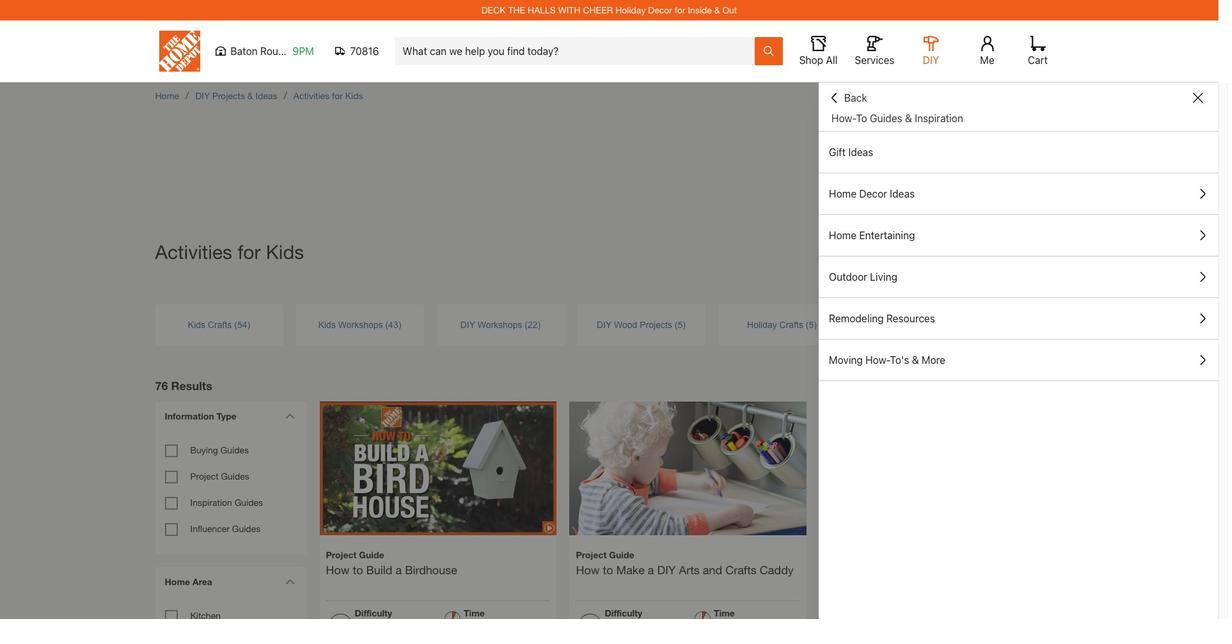 Task type: describe. For each thing, give the bounding box(es) containing it.
information type button
[[158, 402, 299, 431]]

the
[[509, 4, 526, 15]]

( for kids crafts
[[234, 320, 237, 330]]

diy projects & ideas
[[196, 90, 278, 101]]

project guide how to build a birdhouse
[[326, 550, 458, 577]]

) for diy workshops ( 22 )
[[538, 320, 541, 330]]

drawer close image
[[1194, 93, 1204, 103]]

0 vertical spatial how-
[[832, 113, 857, 124]]

2 5 from the left
[[809, 320, 814, 330]]

2 vertical spatial for
[[238, 241, 261, 263]]

to for make
[[603, 563, 614, 577]]

the home depot logo image
[[159, 31, 200, 72]]

services button
[[855, 36, 896, 67]]

living
[[871, 271, 898, 283]]

0 vertical spatial holiday
[[616, 4, 646, 15]]

to for build
[[353, 563, 363, 577]]

shop all
[[800, 54, 838, 66]]

2 horizontal spatial for
[[675, 4, 686, 15]]

moving how-to's & more button
[[819, 340, 1219, 381]]

) for holiday crafts ( 5 )
[[814, 320, 817, 330]]

home entertaining
[[830, 230, 916, 241]]

halls
[[528, 4, 556, 15]]

resources
[[887, 313, 936, 325]]

& inside button
[[913, 355, 920, 366]]

ideas inside the gift ideas link
[[849, 147, 874, 158]]

remodeling resources button
[[819, 298, 1219, 339]]

activities for kids link
[[294, 90, 363, 101]]

diy workshops ( 22 )
[[461, 320, 541, 330]]

moving how-to's & more
[[830, 355, 946, 366]]

deck the halls with cheer holiday decor for inside & out
[[482, 4, 738, 15]]

arts
[[679, 563, 700, 577]]

caddy
[[760, 563, 794, 577]]

1 vertical spatial activities
[[155, 241, 232, 263]]

1 vertical spatial inspiration
[[190, 497, 232, 508]]

wood
[[615, 320, 638, 330]]

crafts for holiday crafts
[[780, 320, 804, 330]]

diy for diy workshops ( 22 )
[[461, 320, 475, 330]]

ideas inside garden ideas & projects link
[[900, 320, 922, 330]]

crafts for kids crafts
[[208, 320, 232, 330]]

how to build a wooden toolbox image
[[820, 380, 1058, 617]]

inside
[[688, 4, 712, 15]]

how-to guides & inspiration
[[832, 113, 964, 124]]

project guides
[[190, 471, 250, 482]]

project for how to build a birdhouse
[[326, 550, 357, 561]]

70816 button
[[335, 45, 379, 58]]

43
[[389, 320, 399, 330]]

result
[[171, 379, 206, 393]]

70816
[[350, 45, 379, 57]]

cheer
[[583, 4, 613, 15]]

decor inside button
[[860, 188, 888, 200]]

& down baton
[[248, 90, 253, 101]]

how to make a diy arts and crafts caddy image
[[570, 380, 807, 617]]

1 horizontal spatial inspiration
[[915, 113, 964, 124]]

me button
[[968, 36, 1008, 67]]

home link
[[155, 90, 179, 101]]

deck
[[482, 4, 506, 15]]

workshops for kids workshops
[[338, 320, 383, 330]]

cart
[[1029, 54, 1049, 66]]

to's
[[891, 355, 910, 366]]

cart link
[[1024, 36, 1053, 67]]

1 5 from the left
[[678, 320, 683, 330]]

influencer
[[190, 524, 230, 534]]

to
[[857, 113, 868, 124]]

guides right to
[[871, 113, 903, 124]]

difficulty for build
[[355, 608, 393, 619]]

how for how to build a birdhouse
[[326, 563, 350, 577]]

type
[[217, 411, 237, 422]]

( for kids workshops
[[386, 320, 389, 330]]

0 vertical spatial activities
[[294, 90, 330, 101]]

kids workshops ( 43 )
[[319, 320, 402, 330]]

& right to
[[906, 113, 913, 124]]

home for home decor ideas
[[830, 188, 857, 200]]

feedback link image
[[1212, 216, 1229, 285]]

inspiration guides
[[190, 497, 263, 508]]

0 horizontal spatial project
[[190, 471, 219, 482]]

baton
[[231, 45, 258, 57]]

services
[[855, 54, 895, 66]]

influencer guides
[[190, 524, 261, 534]]

diy button
[[911, 36, 952, 67]]

project guide how to make a diy arts and crafts caddy
[[576, 550, 794, 577]]

outdoor living
[[830, 271, 898, 283]]

( for diy workshops
[[525, 320, 528, 330]]

1 vertical spatial activities for kids
[[155, 241, 304, 263]]

diy projects & ideas link
[[196, 90, 278, 101]]

information
[[165, 411, 214, 422]]

76 result s
[[155, 379, 212, 393]]

moving
[[830, 355, 863, 366]]

22
[[528, 320, 538, 330]]

me
[[981, 54, 995, 66]]

shop
[[800, 54, 824, 66]]

crafts inside project guide how to make a diy arts and crafts caddy
[[726, 563, 757, 577]]

back button
[[830, 92, 868, 104]]

9pm
[[293, 45, 314, 57]]

ideas down baton rouge 9pm
[[256, 90, 278, 101]]

kids crafts ( 54 )
[[188, 320, 250, 330]]

home for home link
[[155, 90, 179, 101]]

guides for inspiration guides
[[235, 497, 263, 508]]

home entertaining button
[[819, 215, 1219, 256]]

diy for diy projects & ideas
[[196, 90, 210, 101]]

rouge
[[260, 45, 290, 57]]

home decor ideas
[[830, 188, 915, 200]]



Task type: vqa. For each thing, say whether or not it's contained in the screenshot.
right Compare
no



Task type: locate. For each thing, give the bounding box(es) containing it.
workshops
[[338, 320, 383, 330], [478, 320, 523, 330]]

all
[[827, 54, 838, 66]]

remodeling resources
[[830, 313, 936, 325]]

buying guides
[[190, 445, 249, 456]]

gift ideas link
[[819, 132, 1219, 173]]

1 a from the left
[[396, 563, 402, 577]]

how left build
[[326, 563, 350, 577]]

1 time from the left
[[464, 608, 485, 619]]

2 horizontal spatial project
[[576, 550, 607, 561]]

home up outdoor
[[830, 230, 857, 241]]

how- right moving
[[866, 355, 891, 366]]

ideas right gift
[[849, 147, 874, 158]]

1 horizontal spatial a
[[648, 563, 654, 577]]

1 horizontal spatial guide
[[610, 550, 635, 561]]

area
[[193, 577, 212, 588]]

2 workshops from the left
[[478, 320, 523, 330]]

2 ) from the left
[[399, 320, 402, 330]]

with
[[559, 4, 581, 15]]

difficulty
[[355, 608, 393, 619], [605, 608, 643, 619]]

1 vertical spatial decor
[[860, 188, 888, 200]]

projects up 'more'
[[933, 320, 965, 330]]

activities
[[294, 90, 330, 101], [155, 241, 232, 263]]

guide up the make
[[610, 550, 635, 561]]

guides up the influencer guides
[[235, 497, 263, 508]]

home for home area
[[165, 577, 190, 588]]

difficulty for make
[[605, 608, 643, 619]]

1 horizontal spatial how
[[576, 563, 600, 577]]

to left build
[[353, 563, 363, 577]]

guide up build
[[359, 550, 384, 561]]

garden
[[868, 320, 898, 330]]

1 horizontal spatial difficulty
[[605, 608, 643, 619]]

entertaining
[[860, 230, 916, 241]]

0 horizontal spatial holiday
[[616, 4, 646, 15]]

5 ( from the left
[[806, 320, 809, 330]]

difficulty down build
[[355, 608, 393, 619]]

how-
[[832, 113, 857, 124], [866, 355, 891, 366]]

0 vertical spatial inspiration
[[915, 113, 964, 124]]

diy inside button
[[924, 54, 940, 66]]

guide
[[359, 550, 384, 561], [610, 550, 635, 561]]

guides for buying guides
[[221, 445, 249, 456]]

project inside project guide how to build a birdhouse
[[326, 550, 357, 561]]

workshops left the 22
[[478, 320, 523, 330]]

1 horizontal spatial projects
[[640, 320, 673, 330]]

to inside project guide how to make a diy arts and crafts caddy
[[603, 563, 614, 577]]

2 guide from the left
[[610, 550, 635, 561]]

information type
[[165, 411, 237, 422]]

time for diy
[[714, 608, 735, 619]]

make
[[617, 563, 645, 577]]

diy inside project guide how to make a diy arts and crafts caddy
[[658, 563, 676, 577]]

difficulty down the make
[[605, 608, 643, 619]]

out
[[723, 4, 738, 15]]

guide inside project guide how to make a diy arts and crafts caddy
[[610, 550, 635, 561]]

1 vertical spatial holiday
[[748, 320, 778, 330]]

gift
[[830, 147, 846, 158]]

home down the home depot logo
[[155, 90, 179, 101]]

outdoor
[[830, 271, 868, 283]]

a right the make
[[648, 563, 654, 577]]

1 guide from the left
[[359, 550, 384, 561]]

and
[[703, 563, 723, 577]]

a inside project guide how to make a diy arts and crafts caddy
[[648, 563, 654, 577]]

a
[[396, 563, 402, 577], [648, 563, 654, 577]]

diy for diy
[[924, 54, 940, 66]]

guide inside project guide how to build a birdhouse
[[359, 550, 384, 561]]

decor left inside
[[649, 4, 673, 15]]

garden ideas & projects link
[[859, 318, 987, 332]]

a right build
[[396, 563, 402, 577]]

0 horizontal spatial 5
[[678, 320, 683, 330]]

guides up inspiration guides
[[221, 471, 250, 482]]

5 left remodeling
[[809, 320, 814, 330]]

to
[[353, 563, 363, 577], [603, 563, 614, 577]]

to inside project guide how to build a birdhouse
[[353, 563, 363, 577]]

a inside project guide how to build a birdhouse
[[396, 563, 402, 577]]

1 horizontal spatial for
[[332, 90, 343, 101]]

1 vertical spatial how-
[[866, 355, 891, 366]]

) for kids workshops ( 43 )
[[399, 320, 402, 330]]

2 to from the left
[[603, 563, 614, 577]]

how- inside button
[[866, 355, 891, 366]]

What can we help you find today? search field
[[403, 38, 754, 65]]

baton rouge 9pm
[[231, 45, 314, 57]]

& right to's on the right of page
[[913, 355, 920, 366]]

(
[[234, 320, 237, 330], [386, 320, 389, 330], [525, 320, 528, 330], [675, 320, 678, 330], [806, 320, 809, 330]]

2 time from the left
[[714, 608, 735, 619]]

0 horizontal spatial to
[[353, 563, 363, 577]]

guides
[[871, 113, 903, 124], [221, 445, 249, 456], [221, 471, 250, 482], [235, 497, 263, 508], [232, 524, 261, 534]]

home area
[[165, 577, 212, 588]]

0 vertical spatial activities for kids
[[294, 90, 363, 101]]

& up 'more'
[[925, 320, 931, 330]]

1 horizontal spatial time
[[714, 608, 735, 619]]

0 horizontal spatial projects
[[212, 90, 245, 101]]

0 horizontal spatial inspiration
[[190, 497, 232, 508]]

5
[[678, 320, 683, 330], [809, 320, 814, 330]]

for
[[675, 4, 686, 15], [332, 90, 343, 101], [238, 241, 261, 263]]

& left out
[[715, 4, 720, 15]]

1 horizontal spatial activities
[[294, 90, 330, 101]]

0 horizontal spatial for
[[238, 241, 261, 263]]

3 ( from the left
[[525, 320, 528, 330]]

) for kids crafts ( 54 )
[[247, 320, 250, 330]]

projects down baton
[[212, 90, 245, 101]]

time for birdhouse
[[464, 608, 485, 619]]

0 horizontal spatial crafts
[[208, 320, 232, 330]]

workshops for diy workshops
[[478, 320, 523, 330]]

home for home entertaining
[[830, 230, 857, 241]]

1 horizontal spatial to
[[603, 563, 614, 577]]

menu containing gift ideas
[[819, 132, 1219, 381]]

diy
[[924, 54, 940, 66], [196, 90, 210, 101], [461, 320, 475, 330], [597, 320, 612, 330], [658, 563, 676, 577]]

0 horizontal spatial activities
[[155, 241, 232, 263]]

guides for influencer guides
[[232, 524, 261, 534]]

home left 'area'
[[165, 577, 190, 588]]

birdhouse
[[405, 563, 458, 577]]

home area button
[[158, 568, 299, 597]]

how- down back button
[[832, 113, 857, 124]]

how
[[326, 563, 350, 577], [576, 563, 600, 577]]

kids
[[345, 90, 363, 101], [266, 241, 304, 263], [188, 320, 206, 330], [319, 320, 336, 330]]

1 to from the left
[[353, 563, 363, 577]]

0 horizontal spatial decor
[[649, 4, 673, 15]]

diy wood projects ( 5 )
[[597, 320, 686, 330]]

more
[[922, 355, 946, 366]]

1 vertical spatial for
[[332, 90, 343, 101]]

guide for make
[[610, 550, 635, 561]]

holiday crafts ( 5 )
[[748, 320, 817, 330]]

a for make
[[648, 563, 654, 577]]

projects right "wood" on the right of page
[[640, 320, 673, 330]]

5 right "wood" on the right of page
[[678, 320, 683, 330]]

to left the make
[[603, 563, 614, 577]]

how left the make
[[576, 563, 600, 577]]

1 ( from the left
[[234, 320, 237, 330]]

remodeling
[[830, 313, 884, 325]]

time
[[464, 608, 485, 619], [714, 608, 735, 619]]

5 ) from the left
[[814, 320, 817, 330]]

2 difficulty from the left
[[605, 608, 643, 619]]

76
[[155, 379, 168, 393]]

how inside project guide how to make a diy arts and crafts caddy
[[576, 563, 600, 577]]

how to build a birdhouse image
[[320, 380, 557, 558]]

1 horizontal spatial decor
[[860, 188, 888, 200]]

1 difficulty from the left
[[355, 608, 393, 619]]

diy for diy wood projects ( 5 )
[[597, 320, 612, 330]]

4 ( from the left
[[675, 320, 678, 330]]

outdoor living button
[[819, 257, 1219, 298]]

guide for build
[[359, 550, 384, 561]]

activities for kids
[[294, 90, 363, 101], [155, 241, 304, 263]]

how for how to make a diy arts and crafts caddy
[[576, 563, 600, 577]]

0 horizontal spatial guide
[[359, 550, 384, 561]]

how inside project guide how to build a birdhouse
[[326, 563, 350, 577]]

1 horizontal spatial crafts
[[726, 563, 757, 577]]

1 workshops from the left
[[338, 320, 383, 330]]

1 horizontal spatial how-
[[866, 355, 891, 366]]

2 a from the left
[[648, 563, 654, 577]]

crafts
[[208, 320, 232, 330], [780, 320, 804, 330], [726, 563, 757, 577]]

guides down inspiration guides
[[232, 524, 261, 534]]

0 vertical spatial for
[[675, 4, 686, 15]]

1 ) from the left
[[247, 320, 250, 330]]

0 horizontal spatial workshops
[[338, 320, 383, 330]]

)
[[247, 320, 250, 330], [399, 320, 402, 330], [538, 320, 541, 330], [683, 320, 686, 330], [814, 320, 817, 330]]

a for build
[[396, 563, 402, 577]]

3 ) from the left
[[538, 320, 541, 330]]

decor up home entertaining
[[860, 188, 888, 200]]

1 horizontal spatial workshops
[[478, 320, 523, 330]]

shop all button
[[799, 36, 839, 67]]

build
[[366, 563, 393, 577]]

54
[[237, 320, 247, 330]]

2 how from the left
[[576, 563, 600, 577]]

ideas
[[256, 90, 278, 101], [849, 147, 874, 158], [891, 188, 915, 200], [900, 320, 922, 330]]

workshops left "43"
[[338, 320, 383, 330]]

s
[[206, 379, 212, 393]]

2 ( from the left
[[386, 320, 389, 330]]

0 horizontal spatial difficulty
[[355, 608, 393, 619]]

guides up project guides
[[221, 445, 249, 456]]

back
[[845, 92, 868, 104]]

home
[[155, 90, 179, 101], [830, 188, 857, 200], [830, 230, 857, 241], [165, 577, 190, 588]]

ideas inside home decor ideas button
[[891, 188, 915, 200]]

0 horizontal spatial how
[[326, 563, 350, 577]]

2 horizontal spatial crafts
[[780, 320, 804, 330]]

ideas right the garden
[[900, 320, 922, 330]]

( for holiday crafts
[[806, 320, 809, 330]]

project for how to make a diy arts and crafts caddy
[[576, 550, 607, 561]]

home decor ideas button
[[819, 173, 1219, 214]]

1 how from the left
[[326, 563, 350, 577]]

0 vertical spatial decor
[[649, 4, 673, 15]]

0 horizontal spatial how-
[[832, 113, 857, 124]]

ideas up entertaining
[[891, 188, 915, 200]]

0 horizontal spatial a
[[396, 563, 402, 577]]

1 horizontal spatial project
[[326, 550, 357, 561]]

buying
[[190, 445, 218, 456]]

guides for project guides
[[221, 471, 250, 482]]

2 horizontal spatial projects
[[933, 320, 965, 330]]

holiday
[[616, 4, 646, 15], [748, 320, 778, 330]]

4 ) from the left
[[683, 320, 686, 330]]

1 horizontal spatial holiday
[[748, 320, 778, 330]]

0 horizontal spatial time
[[464, 608, 485, 619]]

home down gift
[[830, 188, 857, 200]]

deck the halls with cheer holiday decor for inside & out link
[[482, 4, 738, 15]]

1 horizontal spatial 5
[[809, 320, 814, 330]]

gift ideas
[[830, 147, 874, 158]]

project inside project guide how to make a diy arts and crafts caddy
[[576, 550, 607, 561]]

garden ideas & projects
[[868, 320, 965, 330]]

project
[[190, 471, 219, 482], [326, 550, 357, 561], [576, 550, 607, 561]]

menu
[[819, 132, 1219, 381]]

inspiration
[[915, 113, 964, 124], [190, 497, 232, 508]]



